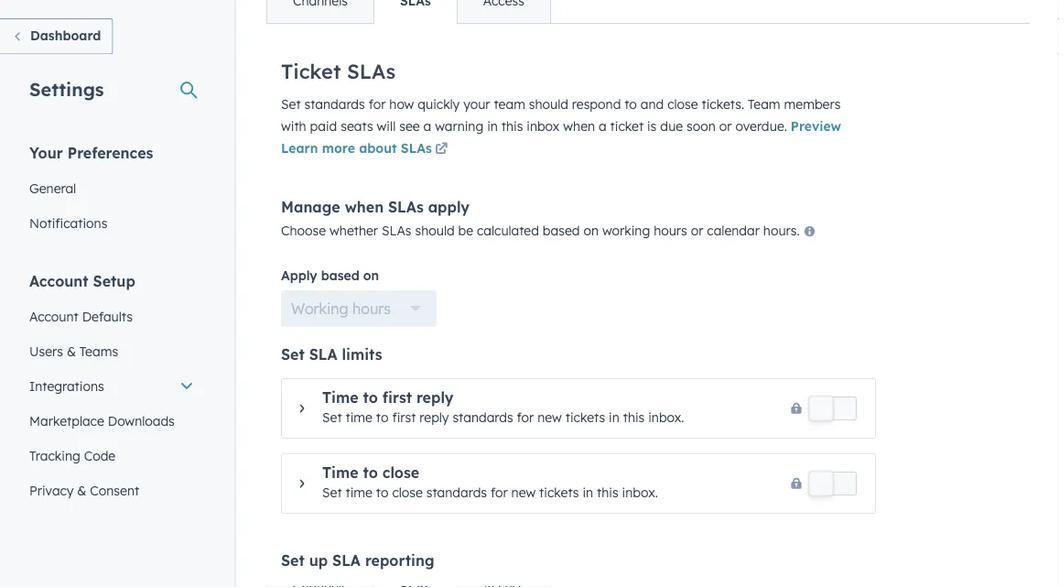 Task type: describe. For each thing, give the bounding box(es) containing it.
standards inside time to first reply set time to first reply standards for new tickets in this inbox.
[[453, 409, 513, 425]]

in inside the set standards for how quickly your team should respond to and close tickets. team members with paid seats will see a warning in this inbox when a ticket is due soon or overdue. preview
[[487, 118, 498, 134]]

working hours
[[291, 299, 391, 318]]

0 vertical spatial sla
[[309, 345, 338, 364]]

users & teams link
[[18, 334, 205, 369]]

notifications link
[[18, 206, 205, 240]]

2 a from the left
[[599, 118, 607, 134]]

time to close set time to close standards for new tickets in this inbox.
[[322, 463, 658, 501]]

1 vertical spatial when
[[345, 197, 384, 216]]

tickets inside time to close set time to close standards for new tickets in this inbox.
[[540, 484, 579, 501]]

working hours button
[[281, 290, 437, 327]]

for inside the set standards for how quickly your team should respond to and close tickets. team members with paid seats will see a warning in this inbox when a ticket is due soon or overdue. preview
[[369, 96, 386, 112]]

or inside the set standards for how quickly your team should respond to and close tickets. team members with paid seats will see a warning in this inbox when a ticket is due soon or overdue. preview
[[720, 118, 732, 134]]

limits
[[342, 345, 382, 364]]

calculated
[[477, 222, 539, 238]]

standards inside the set standards for how quickly your team should respond to and close tickets. team members with paid seats will see a warning in this inbox when a ticket is due soon or overdue. preview
[[305, 96, 365, 112]]

seats
[[341, 118, 373, 134]]

your
[[464, 96, 490, 112]]

tracking code link
[[18, 438, 205, 473]]

this inside time to close set time to close standards for new tickets in this inbox.
[[597, 484, 619, 501]]

time inside time to first reply set time to first reply standards for new tickets in this inbox.
[[346, 409, 373, 425]]

set inside time to close set time to close standards for new tickets in this inbox.
[[322, 484, 342, 501]]

manage when slas apply
[[281, 197, 470, 216]]

downloads
[[108, 413, 175, 429]]

paid
[[310, 118, 337, 134]]

choose
[[281, 222, 326, 238]]

set up sla reporting
[[281, 551, 435, 570]]

& for users
[[67, 343, 76, 359]]

whether
[[330, 222, 378, 238]]

inbox
[[527, 118, 560, 134]]

to inside the set standards for how quickly your team should respond to and close tickets. team members with paid seats will see a warning in this inbox when a ticket is due soon or overdue. preview
[[625, 96, 637, 112]]

team
[[494, 96, 526, 112]]

0 horizontal spatial based
[[321, 267, 360, 283]]

inbox. inside time to first reply set time to first reply standards for new tickets in this inbox.
[[649, 409, 685, 425]]

reporting
[[365, 551, 435, 570]]

choose whether slas should be calculated based on working hours or calendar hours.
[[281, 222, 804, 238]]

ticket slas
[[281, 58, 396, 83]]

your preferences
[[29, 143, 153, 162]]

how
[[390, 96, 414, 112]]

hours inside popup button
[[353, 299, 391, 318]]

working
[[603, 222, 650, 238]]

set for up
[[281, 551, 305, 570]]

caret image for time to first reply
[[300, 403, 305, 414]]

preview button
[[791, 118, 842, 134]]

tickets.
[[702, 96, 745, 112]]

privacy & consent link
[[18, 473, 205, 508]]

0 horizontal spatial on
[[363, 267, 379, 283]]

learn
[[281, 140, 318, 156]]

slas down 'see'
[[401, 140, 432, 156]]

caret image for time to close
[[300, 478, 305, 489]]

this inside the set standards for how quickly your team should respond to and close tickets. team members with paid seats will see a warning in this inbox when a ticket is due soon or overdue. preview
[[502, 118, 523, 134]]

will
[[377, 118, 396, 134]]

in inside time to first reply set time to first reply standards for new tickets in this inbox.
[[609, 409, 620, 425]]

set for sla
[[281, 345, 305, 364]]

1 a from the left
[[424, 118, 432, 134]]

apply
[[281, 267, 317, 283]]

new inside time to close set time to close standards for new tickets in this inbox.
[[512, 484, 536, 501]]

time inside time to close set time to close standards for new tickets in this inbox.
[[346, 484, 373, 501]]

tracking code
[[29, 447, 116, 463]]

overdue.
[[736, 118, 788, 134]]

preview
[[791, 118, 842, 134]]

slas down manage when slas apply
[[382, 222, 412, 238]]

settings
[[29, 77, 104, 100]]

standards inside time to close set time to close standards for new tickets in this inbox.
[[427, 484, 487, 501]]

for inside time to close set time to close standards for new tickets in this inbox.
[[491, 484, 508, 501]]

1 vertical spatial first
[[392, 409, 416, 425]]

dashboard
[[30, 27, 101, 44]]

consent
[[90, 482, 139, 498]]



Task type: locate. For each thing, give the bounding box(es) containing it.
0 horizontal spatial new
[[512, 484, 536, 501]]

1 vertical spatial reply
[[420, 409, 449, 425]]

0 vertical spatial hours
[[654, 222, 688, 238]]

account defaults link
[[18, 299, 205, 334]]

&
[[67, 343, 76, 359], [77, 482, 86, 498]]

inbox.
[[649, 409, 685, 425], [622, 484, 658, 501]]

on up working hours popup button
[[363, 267, 379, 283]]

0 vertical spatial when
[[564, 118, 595, 134]]

0 vertical spatial standards
[[305, 96, 365, 112]]

should
[[529, 96, 569, 112], [415, 222, 455, 238]]

when inside the set standards for how quickly your team should respond to and close tickets. team members with paid seats will see a warning in this inbox when a ticket is due soon or overdue. preview
[[564, 118, 595, 134]]

learn more about slas link
[[281, 139, 451, 161]]

0 horizontal spatial for
[[369, 96, 386, 112]]

account for account setup
[[29, 272, 88, 290]]

sla left limits
[[309, 345, 338, 364]]

this
[[502, 118, 523, 134], [623, 409, 645, 425], [597, 484, 619, 501]]

0 vertical spatial or
[[720, 118, 732, 134]]

1 vertical spatial in
[[609, 409, 620, 425]]

2 time from the top
[[346, 484, 373, 501]]

& right privacy
[[77, 482, 86, 498]]

a
[[424, 118, 432, 134], [599, 118, 607, 134]]

1 horizontal spatial or
[[720, 118, 732, 134]]

1 vertical spatial standards
[[453, 409, 513, 425]]

0 vertical spatial on
[[584, 222, 599, 238]]

1 time from the top
[[346, 409, 373, 425]]

time down set sla limits
[[322, 388, 359, 407]]

1 vertical spatial account
[[29, 308, 79, 324]]

preferences
[[68, 143, 153, 162]]

2 horizontal spatial this
[[623, 409, 645, 425]]

in
[[487, 118, 498, 134], [609, 409, 620, 425], [583, 484, 594, 501]]

link opens in a new window image
[[435, 143, 448, 156]]

0 vertical spatial close
[[668, 96, 698, 112]]

learn more about slas
[[281, 140, 432, 156]]

1 vertical spatial hours
[[353, 299, 391, 318]]

tab list
[[267, 0, 551, 24]]

1 vertical spatial &
[[77, 482, 86, 498]]

time inside time to first reply set time to first reply standards for new tickets in this inbox.
[[322, 388, 359, 407]]

1 horizontal spatial for
[[491, 484, 508, 501]]

hours
[[654, 222, 688, 238], [353, 299, 391, 318]]

your preferences element
[[18, 142, 205, 240]]

more
[[322, 140, 355, 156]]

0 vertical spatial account
[[29, 272, 88, 290]]

account
[[29, 272, 88, 290], [29, 308, 79, 324]]

on
[[584, 222, 599, 238], [363, 267, 379, 283]]

for down time to first reply set time to first reply standards for new tickets in this inbox.
[[491, 484, 508, 501]]

set sla limits
[[281, 345, 382, 364]]

based up working hours
[[321, 267, 360, 283]]

setup
[[93, 272, 135, 290]]

1 vertical spatial this
[[623, 409, 645, 425]]

marketplace
[[29, 413, 104, 429]]

1 horizontal spatial when
[[564, 118, 595, 134]]

account defaults
[[29, 308, 133, 324]]

account setup element
[[18, 271, 205, 543]]

account up users
[[29, 308, 79, 324]]

1 vertical spatial or
[[691, 222, 704, 238]]

2 horizontal spatial for
[[517, 409, 534, 425]]

0 horizontal spatial should
[[415, 222, 455, 238]]

2 horizontal spatial in
[[609, 409, 620, 425]]

2 vertical spatial close
[[392, 484, 423, 501]]

when up whether
[[345, 197, 384, 216]]

1 horizontal spatial should
[[529, 96, 569, 112]]

0 horizontal spatial &
[[67, 343, 76, 359]]

0 horizontal spatial hours
[[353, 299, 391, 318]]

set up up at the left
[[322, 484, 342, 501]]

users
[[29, 343, 63, 359]]

1 horizontal spatial new
[[538, 409, 562, 425]]

0 vertical spatial time
[[322, 388, 359, 407]]

slas
[[347, 58, 396, 83], [401, 140, 432, 156], [388, 197, 424, 216], [382, 222, 412, 238]]

set inside time to first reply set time to first reply standards for new tickets in this inbox.
[[322, 409, 342, 425]]

0 vertical spatial this
[[502, 118, 523, 134]]

team
[[748, 96, 781, 112]]

or left calendar at the top of page
[[691, 222, 704, 238]]

1 account from the top
[[29, 272, 88, 290]]

general link
[[18, 171, 205, 206]]

new down time to first reply set time to first reply standards for new tickets in this inbox.
[[512, 484, 536, 501]]

1 caret image from the top
[[300, 403, 305, 414]]

1 vertical spatial caret image
[[300, 478, 305, 489]]

1 vertical spatial tickets
[[540, 484, 579, 501]]

time down limits
[[346, 409, 373, 425]]

0 vertical spatial inbox.
[[649, 409, 685, 425]]

new up time to close set time to close standards for new tickets in this inbox.
[[538, 409, 562, 425]]

account for account defaults
[[29, 308, 79, 324]]

2 account from the top
[[29, 308, 79, 324]]

warning
[[435, 118, 484, 134]]

tickets
[[566, 409, 606, 425], [540, 484, 579, 501]]

0 vertical spatial &
[[67, 343, 76, 359]]

2 vertical spatial standards
[[427, 484, 487, 501]]

time for time to first reply
[[322, 388, 359, 407]]

see
[[400, 118, 420, 134]]

inbox. inside time to close set time to close standards for new tickets in this inbox.
[[622, 484, 658, 501]]

for
[[369, 96, 386, 112], [517, 409, 534, 425], [491, 484, 508, 501]]

new inside time to first reply set time to first reply standards for new tickets in this inbox.
[[538, 409, 562, 425]]

0 horizontal spatial in
[[487, 118, 498, 134]]

quickly
[[418, 96, 460, 112]]

standards
[[305, 96, 365, 112], [453, 409, 513, 425], [427, 484, 487, 501]]

should up "inbox" on the top
[[529, 96, 569, 112]]

1 horizontal spatial this
[[597, 484, 619, 501]]

0 vertical spatial caret image
[[300, 403, 305, 414]]

1 vertical spatial time
[[346, 484, 373, 501]]

up
[[309, 551, 328, 570]]

set standards for how quickly your team should respond to and close tickets. team members with paid seats will see a warning in this inbox when a ticket is due soon or overdue. preview
[[281, 96, 842, 134]]

tracking
[[29, 447, 80, 463]]

& for privacy
[[77, 482, 86, 498]]

1 horizontal spatial in
[[583, 484, 594, 501]]

standards up paid
[[305, 96, 365, 112]]

due
[[661, 118, 683, 134]]

time
[[322, 388, 359, 407], [322, 463, 359, 482]]

1 vertical spatial should
[[415, 222, 455, 238]]

calendar
[[707, 222, 760, 238]]

integrations button
[[18, 369, 205, 403]]

for up will
[[369, 96, 386, 112]]

be
[[458, 222, 474, 238]]

integrations
[[29, 378, 104, 394]]

defaults
[[82, 308, 133, 324]]

set inside the set standards for how quickly your team should respond to and close tickets. team members with paid seats will see a warning in this inbox when a ticket is due soon or overdue. preview
[[281, 96, 301, 112]]

0 vertical spatial first
[[383, 388, 412, 407]]

new
[[538, 409, 562, 425], [512, 484, 536, 501]]

time
[[346, 409, 373, 425], [346, 484, 373, 501]]

should down the apply
[[415, 222, 455, 238]]

1 horizontal spatial based
[[543, 222, 580, 238]]

close
[[668, 96, 698, 112], [383, 463, 420, 482], [392, 484, 423, 501]]

code
[[84, 447, 116, 463]]

on left working on the right of page
[[584, 222, 599, 238]]

when down respond
[[564, 118, 595, 134]]

based
[[543, 222, 580, 238], [321, 267, 360, 283]]

0 vertical spatial new
[[538, 409, 562, 425]]

0 horizontal spatial this
[[502, 118, 523, 134]]

marketplace downloads
[[29, 413, 175, 429]]

in inside time to close set time to close standards for new tickets in this inbox.
[[583, 484, 594, 501]]

time up set up sla reporting at the bottom of page
[[346, 484, 373, 501]]

this inside time to first reply set time to first reply standards for new tickets in this inbox.
[[623, 409, 645, 425]]

2 vertical spatial for
[[491, 484, 508, 501]]

for up time to close set time to close standards for new tickets in this inbox.
[[517, 409, 534, 425]]

0 vertical spatial time
[[346, 409, 373, 425]]

notifications
[[29, 215, 108, 231]]

1 vertical spatial based
[[321, 267, 360, 283]]

1 vertical spatial new
[[512, 484, 536, 501]]

0 vertical spatial based
[[543, 222, 580, 238]]

0 horizontal spatial a
[[424, 118, 432, 134]]

account up account defaults on the bottom
[[29, 272, 88, 290]]

1 horizontal spatial hours
[[654, 222, 688, 238]]

apply
[[428, 197, 470, 216]]

0 vertical spatial reply
[[417, 388, 454, 407]]

caret image
[[300, 403, 305, 414], [300, 478, 305, 489]]

or down tickets.
[[720, 118, 732, 134]]

0 horizontal spatial when
[[345, 197, 384, 216]]

about
[[359, 140, 397, 156]]

hours up limits
[[353, 299, 391, 318]]

1 horizontal spatial on
[[584, 222, 599, 238]]

2 vertical spatial in
[[583, 484, 594, 501]]

time up set up sla reporting at the bottom of page
[[322, 463, 359, 482]]

is
[[647, 118, 657, 134]]

time to first reply set time to first reply standards for new tickets in this inbox.
[[322, 388, 685, 425]]

2 vertical spatial this
[[597, 484, 619, 501]]

1 vertical spatial for
[[517, 409, 534, 425]]

1 horizontal spatial a
[[599, 118, 607, 134]]

when
[[564, 118, 595, 134], [345, 197, 384, 216]]

set left up at the left
[[281, 551, 305, 570]]

close inside the set standards for how quickly your team should respond to and close tickets. team members with paid seats will see a warning in this inbox when a ticket is due soon or overdue. preview
[[668, 96, 698, 112]]

and
[[641, 96, 664, 112]]

teams
[[80, 343, 118, 359]]

a down respond
[[599, 118, 607, 134]]

0 vertical spatial for
[[369, 96, 386, 112]]

account setup
[[29, 272, 135, 290]]

time inside time to close set time to close standards for new tickets in this inbox.
[[322, 463, 359, 482]]

hours right working on the right of page
[[654, 222, 688, 238]]

standards up "reporting" in the bottom left of the page
[[427, 484, 487, 501]]

2 caret image from the top
[[300, 478, 305, 489]]

for inside time to first reply set time to first reply standards for new tickets in this inbox.
[[517, 409, 534, 425]]

working
[[291, 299, 349, 318]]

standards up time to close set time to close standards for new tickets in this inbox.
[[453, 409, 513, 425]]

set down set sla limits
[[322, 409, 342, 425]]

set
[[281, 96, 301, 112], [281, 345, 305, 364], [322, 409, 342, 425], [322, 484, 342, 501], [281, 551, 305, 570]]

dashboard link
[[0, 18, 113, 54]]

members
[[784, 96, 841, 112]]

respond
[[572, 96, 621, 112]]

2 time from the top
[[322, 463, 359, 482]]

marketplace downloads link
[[18, 403, 205, 438]]

1 vertical spatial inbox.
[[622, 484, 658, 501]]

ticket
[[281, 58, 341, 83]]

based right calculated
[[543, 222, 580, 238]]

ticket
[[610, 118, 644, 134]]

manage
[[281, 197, 340, 216]]

& right users
[[67, 343, 76, 359]]

tickets inside time to first reply set time to first reply standards for new tickets in this inbox.
[[566, 409, 606, 425]]

should inside the set standards for how quickly your team should respond to and close tickets. team members with paid seats will see a warning in this inbox when a ticket is due soon or overdue. preview
[[529, 96, 569, 112]]

1 vertical spatial sla
[[333, 551, 361, 570]]

a right 'see'
[[424, 118, 432, 134]]

0 vertical spatial should
[[529, 96, 569, 112]]

users & teams
[[29, 343, 118, 359]]

set down working
[[281, 345, 305, 364]]

general
[[29, 180, 76, 196]]

1 vertical spatial time
[[322, 463, 359, 482]]

with
[[281, 118, 307, 134]]

0 vertical spatial in
[[487, 118, 498, 134]]

to
[[625, 96, 637, 112], [363, 388, 378, 407], [376, 409, 389, 425], [363, 463, 378, 482], [376, 484, 389, 501]]

set up with
[[281, 96, 301, 112]]

1 time from the top
[[322, 388, 359, 407]]

soon
[[687, 118, 716, 134]]

0 vertical spatial tickets
[[566, 409, 606, 425]]

or
[[720, 118, 732, 134], [691, 222, 704, 238]]

1 vertical spatial on
[[363, 267, 379, 283]]

sla
[[309, 345, 338, 364], [333, 551, 361, 570]]

1 vertical spatial close
[[383, 463, 420, 482]]

privacy & consent
[[29, 482, 139, 498]]

hours.
[[764, 222, 800, 238]]

sla right up at the left
[[333, 551, 361, 570]]

slas left the apply
[[388, 197, 424, 216]]

your
[[29, 143, 63, 162]]

time for time to close
[[322, 463, 359, 482]]

slas up how
[[347, 58, 396, 83]]

privacy
[[29, 482, 74, 498]]

apply based on
[[281, 267, 379, 283]]

1 horizontal spatial &
[[77, 482, 86, 498]]

link opens in a new window image
[[435, 139, 448, 161]]

set for standards
[[281, 96, 301, 112]]

0 horizontal spatial or
[[691, 222, 704, 238]]



Task type: vqa. For each thing, say whether or not it's contained in the screenshot.
MENU
no



